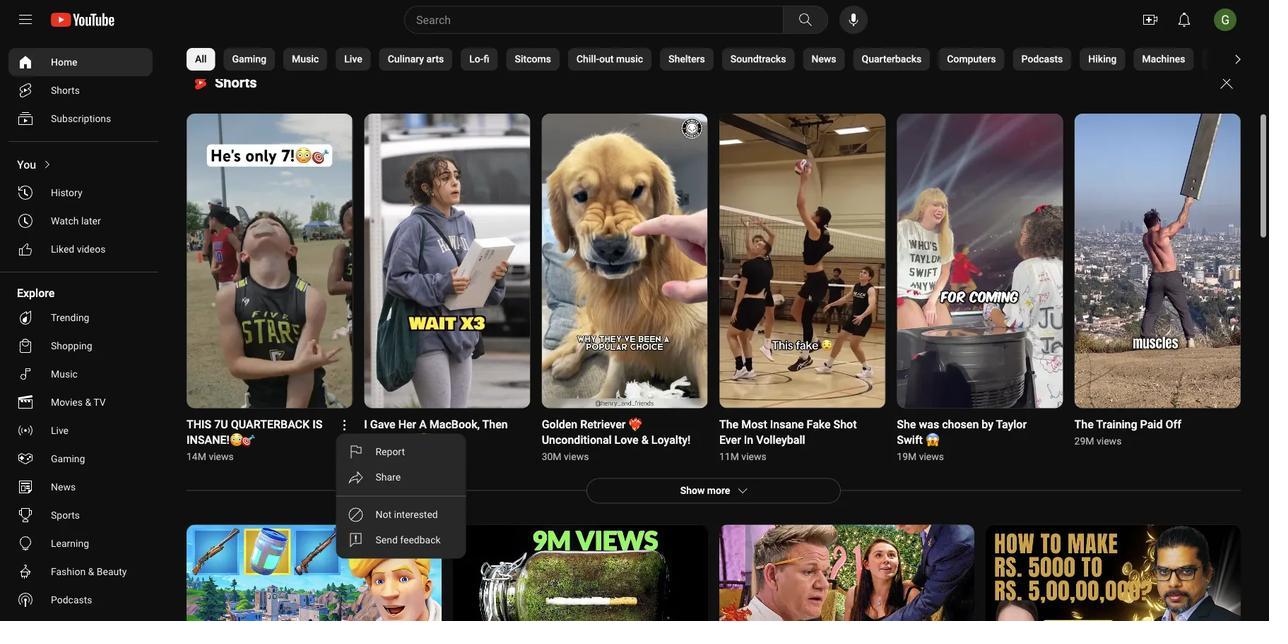 Task type: locate. For each thing, give the bounding box(es) containing it.
0 horizontal spatial ago
[[587, 27, 603, 39]]

lo-
[[469, 53, 484, 65]]

in
[[744, 434, 753, 447]]

feedback
[[400, 535, 441, 547]]

1 horizontal spatial live
[[344, 53, 362, 65]]

liked videos link
[[8, 235, 153, 264], [8, 235, 153, 264]]

music
[[616, 53, 643, 65]]

news down 2
[[812, 53, 836, 65]]

fashion & beauty link
[[8, 558, 153, 587], [8, 558, 153, 587]]

1 horizontal spatial ago
[[856, 27, 873, 39]]

live down movies
[[51, 425, 69, 437]]

ago right hours
[[587, 27, 603, 39]]

14m
[[187, 451, 206, 463]]

1 horizontal spatial podcasts
[[1021, 53, 1063, 65]]

views inside this 7u quarterback is insane!😳🎯 14m views
[[209, 451, 234, 463]]

music link
[[8, 360, 153, 389], [8, 360, 153, 389]]

2 horizontal spatial the
[[1075, 418, 1094, 432]]

views
[[512, 27, 537, 39], [778, 27, 803, 39], [1097, 436, 1122, 448], [209, 451, 234, 463], [386, 451, 411, 463], [564, 451, 589, 463], [742, 451, 766, 463], [919, 451, 944, 463]]

gaming link
[[8, 445, 153, 473], [8, 445, 153, 473]]

0 vertical spatial podcasts
[[1021, 53, 1063, 65]]

tab list
[[187, 40, 1269, 79]]

0 horizontal spatial the
[[719, 418, 739, 432]]

the for office
[[753, 13, 770, 25]]

0 horizontal spatial music
[[51, 369, 78, 380]]

sports link
[[8, 502, 153, 530], [8, 502, 153, 530]]

views down office
[[778, 27, 803, 39]]

1 horizontal spatial gaming
[[232, 53, 266, 65]]

list box
[[336, 434, 466, 559]]

the up 4.7m
[[753, 13, 770, 25]]

this 7u quarterback is insane!😳🎯 14m views
[[187, 418, 322, 463]]

0 vertical spatial gaming
[[232, 53, 266, 65]]

avatar image image
[[1214, 8, 1237, 31]]

i gave her a macbook, then ran away 😳 link
[[364, 417, 513, 448]]

podcasts left the hiking
[[1021, 53, 1063, 65]]

lo-fi
[[469, 53, 489, 65]]

None search field
[[379, 6, 831, 34]]

the inside the training paid off 29m views
[[1075, 418, 1094, 432]]

volleyball
[[756, 434, 805, 447]]

0 vertical spatial news
[[812, 53, 836, 65]]

views inside the most insane fake shot ever in volleyball 11m views
[[742, 451, 766, 463]]

0 horizontal spatial news
[[51, 482, 76, 493]]

send feedback link
[[336, 528, 466, 554]]

golden retriever ❤️‍🔥 unconditional love & loyalty! heading
[[542, 409, 708, 465]]

shelters
[[669, 53, 705, 65]]

the most insane fake shot ever in volleyball link
[[719, 417, 869, 448]]

chill-
[[577, 53, 599, 65]]

1 ago from the left
[[587, 27, 603, 39]]

the up ever
[[719, 418, 739, 432]]

0 vertical spatial live
[[344, 53, 362, 65]]

swift
[[897, 434, 923, 447]]

later
[[81, 215, 101, 227]]

gaming right all
[[232, 53, 266, 65]]

views right the 1.8m
[[512, 27, 537, 39]]

1 vertical spatial &
[[641, 434, 649, 447]]

ago
[[587, 27, 603, 39], [856, 27, 873, 39]]

sports
[[51, 510, 80, 521]]

the training paid off link
[[1075, 417, 1181, 433]]

1 vertical spatial podcasts
[[51, 595, 92, 606]]

2
[[812, 27, 818, 39]]

live link
[[8, 417, 153, 445], [8, 417, 153, 445]]

views down training
[[1097, 436, 1122, 448]]

office pranks but they get progressively more expensive by the office 4,780,610 views 2 months ago 13 minutes, 55 seconds element
[[753, 0, 957, 9]]

ago for 10 hours ago
[[587, 27, 603, 39]]

this 7u quarterback is insane!😳🎯 link
[[187, 417, 336, 448]]

the office link
[[753, 12, 799, 26]]

ago for 2 months ago
[[856, 27, 873, 39]]

views down away on the left
[[386, 451, 411, 463]]

views down "insane!😳🎯"
[[209, 451, 234, 463]]

hours
[[559, 27, 584, 39]]

1.8m
[[487, 27, 509, 39]]

report option
[[336, 440, 466, 465]]

tv
[[93, 397, 106, 408]]

home
[[51, 56, 77, 68]]

live
[[344, 53, 362, 65], [51, 425, 69, 437]]

news up sports
[[51, 482, 76, 493]]

podcasts down fashion
[[51, 595, 92, 606]]

views down 😱 on the right of the page
[[919, 451, 944, 463]]

watch later
[[51, 215, 101, 227]]

sitcoms
[[515, 53, 551, 65]]

i gave her a macbook, then ran away 😳 38m views
[[364, 418, 508, 463]]

not interested option
[[336, 503, 466, 528]]

views down unconditional
[[564, 451, 589, 463]]

months
[[820, 27, 854, 39]]

1 horizontal spatial the
[[753, 13, 770, 25]]

1 horizontal spatial news
[[812, 53, 836, 65]]

the inside the most insane fake shot ever in volleyball 11m views
[[719, 418, 739, 432]]

the up 29m on the right bottom of the page
[[1075, 418, 1094, 432]]

19m
[[897, 451, 917, 463]]

live left culinary
[[344, 53, 362, 65]]

views inside the golden retriever ❤️‍🔥 unconditional love & loyalty! 30m views
[[564, 451, 589, 463]]

0 horizontal spatial gaming
[[51, 453, 85, 465]]

movies & tv link
[[8, 389, 153, 417], [8, 389, 153, 417]]

paid
[[1140, 418, 1163, 432]]

unconditional
[[542, 434, 612, 447]]

0 vertical spatial &
[[85, 397, 91, 408]]

views inside i gave her a macbook, then ran away 😳 38m views
[[386, 451, 411, 463]]

gaming down movies
[[51, 453, 85, 465]]

1 vertical spatial gaming
[[51, 453, 85, 465]]

the training paid off heading
[[1075, 409, 1241, 449]]

0 vertical spatial music
[[292, 53, 319, 65]]

live inside tab list
[[344, 53, 362, 65]]

& right love
[[641, 434, 649, 447]]

machines
[[1142, 53, 1185, 65]]

soundtracks
[[730, 53, 786, 65]]

bts' jung kook talks new single going platinum and teaches jimmy his "standing next to you" dance by the tonight show starring jimmy fallon 1,860,113 views 10 hours ago 13 minutes, 27 seconds element
[[487, 0, 691, 9]]

views down in
[[742, 451, 766, 463]]

news
[[812, 53, 836, 65], [51, 482, 76, 493]]

tab list containing all
[[187, 40, 1269, 79]]

2 ago from the left
[[856, 27, 873, 39]]

😱
[[926, 434, 937, 447]]

& left tv
[[85, 397, 91, 408]]

this 7u quarterback is insane!😳🎯 heading
[[187, 409, 353, 465]]

1 vertical spatial live
[[51, 425, 69, 437]]

ago right months
[[856, 27, 873, 39]]

2 vertical spatial &
[[88, 566, 94, 578]]

shorts link
[[8, 76, 153, 105], [8, 76, 153, 105]]

office
[[772, 13, 798, 25]]

history link
[[8, 179, 153, 207], [8, 179, 153, 207]]

0 horizontal spatial podcasts
[[51, 595, 92, 606]]

& left "beauty"
[[88, 566, 94, 578]]

contemporary
[[1211, 53, 1269, 65]]

retriever
[[580, 418, 626, 432]]

news link
[[8, 473, 153, 502], [8, 473, 153, 502]]

watch later link
[[8, 207, 153, 235], [8, 207, 153, 235]]

podcasts link
[[8, 587, 153, 615], [8, 587, 153, 615]]

list box containing report
[[336, 434, 466, 559]]

insane
[[770, 418, 804, 432]]



Task type: describe. For each thing, give the bounding box(es) containing it.
you
[[17, 158, 36, 171]]

10 hours ago
[[546, 27, 603, 39]]

fi
[[484, 53, 489, 65]]

subscriptions
[[51, 113, 111, 124]]

fake
[[807, 418, 831, 432]]

arts
[[426, 53, 444, 65]]

show more button
[[587, 479, 841, 504]]

culinary arts
[[388, 53, 444, 65]]

send
[[375, 535, 398, 547]]

videos
[[77, 243, 106, 255]]

views inside 'she was chosen by taylor swift  😱 19m views'
[[919, 451, 944, 463]]

ever
[[719, 434, 741, 447]]

she was chosen by taylor swift  😱 19m views
[[897, 418, 1027, 463]]

chill-out music
[[577, 53, 643, 65]]

7u
[[214, 418, 228, 432]]

interested
[[394, 509, 438, 521]]

learning
[[51, 538, 89, 550]]

show
[[680, 485, 705, 497]]

gave
[[370, 418, 395, 432]]

30m
[[542, 451, 561, 463]]

& for beauty
[[88, 566, 94, 578]]

chosen
[[942, 418, 979, 432]]

more
[[707, 485, 730, 497]]

off
[[1166, 418, 1181, 432]]

she
[[897, 418, 916, 432]]

computers
[[947, 53, 996, 65]]

0 horizontal spatial shorts
[[51, 84, 80, 96]]

not
[[375, 509, 391, 521]]

Search text field
[[416, 11, 780, 29]]

38m
[[364, 451, 384, 463]]

movies & tv
[[51, 397, 106, 408]]

send feedback option
[[336, 528, 466, 554]]

loyalty!
[[651, 434, 691, 447]]

she was chosen by taylor swift  😱 heading
[[897, 409, 1063, 465]]

most
[[741, 418, 767, 432]]

all
[[195, 53, 207, 65]]

she was chosen by taylor swift  😱 link
[[897, 417, 1046, 448]]

gaming inside tab list
[[232, 53, 266, 65]]

29m
[[1075, 436, 1094, 448]]

i gave her a macbook, then ran away 😳 heading
[[364, 409, 530, 465]]

1 horizontal spatial music
[[292, 53, 319, 65]]

4.7m views
[[753, 27, 803, 39]]

not interested
[[375, 509, 438, 521]]

1 vertical spatial news
[[51, 482, 76, 493]]

the most insane fake shot ever in volleyball heading
[[719, 409, 886, 465]]

insane!😳🎯
[[187, 434, 252, 447]]

this
[[187, 418, 211, 432]]

news inside tab list
[[812, 53, 836, 65]]

is
[[312, 418, 322, 432]]

❤️‍🔥
[[628, 418, 640, 432]]

taylor
[[996, 418, 1027, 432]]

ran
[[364, 434, 384, 447]]

golden
[[542, 418, 577, 432]]

shot
[[834, 418, 857, 432]]

by
[[982, 418, 994, 432]]

a
[[419, 418, 427, 432]]

the for training
[[1075, 418, 1094, 432]]

explore
[[17, 287, 55, 300]]

away
[[386, 434, 414, 447]]

watch
[[51, 215, 79, 227]]

her
[[398, 418, 416, 432]]

trending
[[51, 312, 89, 324]]

liked videos
[[51, 243, 106, 255]]

the office
[[753, 13, 798, 25]]

11m
[[719, 451, 739, 463]]

golden retriever ❤️‍🔥 unconditional love & loyalty! link
[[542, 417, 691, 448]]

history
[[51, 187, 82, 199]]

the for most
[[719, 418, 739, 432]]

0 horizontal spatial live
[[51, 425, 69, 437]]

beauty
[[97, 566, 127, 578]]

training
[[1096, 418, 1137, 432]]

macbook,
[[430, 418, 480, 432]]

quarterbacks
[[862, 53, 922, 65]]

culinary
[[388, 53, 424, 65]]

shopping
[[51, 340, 92, 352]]

fashion
[[51, 566, 86, 578]]

movies
[[51, 397, 83, 408]]

the training paid off 29m views
[[1075, 418, 1181, 448]]

10
[[546, 27, 557, 39]]

i
[[364, 418, 367, 432]]

Show more text field
[[680, 485, 730, 497]]

report
[[375, 447, 405, 458]]

liked
[[51, 243, 74, 255]]

golden retriever ❤️‍🔥 unconditional love & loyalty! 30m views
[[542, 418, 691, 463]]

quarterback
[[231, 418, 310, 432]]

share
[[375, 472, 401, 484]]

out
[[599, 53, 614, 65]]

4.7m
[[753, 27, 776, 39]]

& inside the golden retriever ❤️‍🔥 unconditional love & loyalty! 30m views
[[641, 434, 649, 447]]

2 months ago
[[812, 27, 873, 39]]

views inside the training paid off 29m views
[[1097, 436, 1122, 448]]

& for tv
[[85, 397, 91, 408]]

fashion & beauty
[[51, 566, 127, 578]]

love
[[614, 434, 639, 447]]

1 vertical spatial music
[[51, 369, 78, 380]]

1 horizontal spatial shorts
[[215, 74, 257, 91]]

send feedback
[[375, 535, 441, 547]]

share option
[[336, 465, 466, 491]]



Task type: vqa. For each thing, say whether or not it's contained in the screenshot.
6 MINUTES, 26 SECONDS element in the right bottom of the page
no



